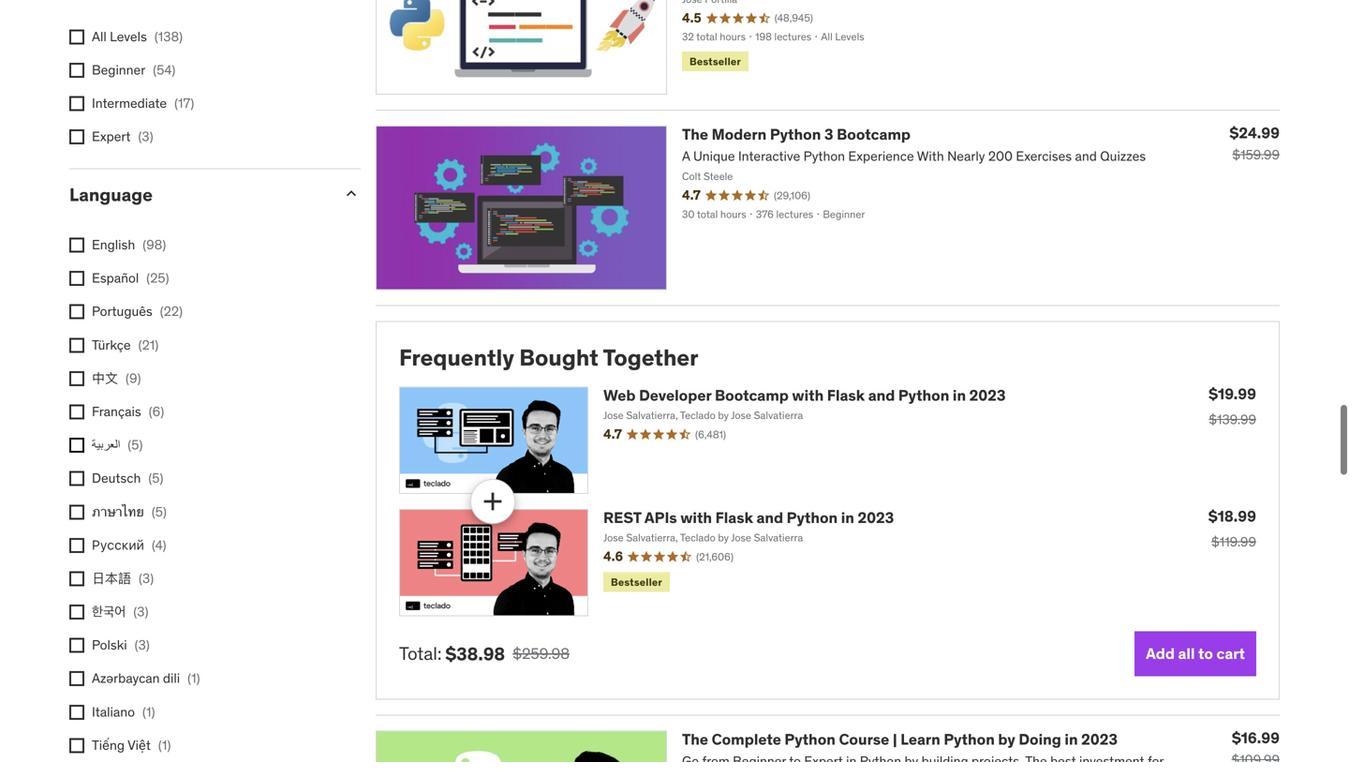 Task type: describe. For each thing, give the bounding box(es) containing it.
jose down rest apis with flask and python in 2023 link
[[731, 531, 752, 544]]

(4)
[[152, 536, 166, 553]]

6481 reviews element
[[695, 427, 726, 442]]

0 vertical spatial bootcamp
[[837, 125, 911, 144]]

language button
[[69, 183, 327, 206]]

4.7
[[604, 426, 622, 442]]

3
[[825, 125, 834, 144]]

language
[[69, 183, 153, 206]]

by inside web developer bootcamp with flask and python in 2023 jose salvatierra, teclado by jose salvatierra
[[718, 409, 729, 422]]

русский (4)
[[92, 536, 166, 553]]

$18.99 $119.99
[[1209, 507, 1257, 550]]

modern
[[712, 125, 767, 144]]

intermediate
[[92, 95, 167, 112]]

add all to cart
[[1146, 644, 1246, 663]]

(25)
[[146, 270, 169, 286]]

the complete python course | learn python by doing in 2023
[[682, 730, 1118, 749]]

$18.99
[[1209, 507, 1257, 526]]

azərbaycan dili (1)
[[92, 670, 200, 687]]

xsmall image for العربية
[[69, 438, 84, 453]]

(1) for việt
[[158, 737, 171, 754]]

italiano (1)
[[92, 703, 155, 720]]

(21)
[[138, 336, 159, 353]]

small image
[[342, 184, 361, 203]]

$16.99
[[1232, 728, 1280, 748]]

(98)
[[143, 236, 166, 253]]

türkçe
[[92, 336, 131, 353]]

2 horizontal spatial 2023
[[1082, 730, 1118, 749]]

xsmall image for polski
[[69, 638, 84, 653]]

deutsch (5)
[[92, 470, 163, 487]]

xsmall image for expert
[[69, 129, 84, 144]]

xsmall image for español
[[69, 271, 84, 286]]

0 horizontal spatial (1)
[[142, 703, 155, 720]]

ภาษาไทย
[[92, 503, 144, 520]]

azərbaycan
[[92, 670, 160, 687]]

(54)
[[153, 61, 176, 78]]

xsmall image for português
[[69, 304, 84, 319]]

cart
[[1217, 644, 1246, 663]]

português (22)
[[92, 303, 183, 320]]

xsmall image for english
[[69, 238, 84, 253]]

xsmall image for 日本語
[[69, 571, 84, 586]]

intermediate (17)
[[92, 95, 194, 112]]

xsmall image for tiếng
[[69, 738, 84, 753]]

course
[[839, 730, 890, 749]]

with inside web developer bootcamp with flask and python in 2023 jose salvatierra, teclado by jose salvatierra
[[792, 386, 824, 405]]

salvatierra, inside rest apis with flask and python in 2023 jose salvatierra, teclado by jose salvatierra
[[626, 531, 678, 544]]

apis
[[645, 508, 677, 527]]

deutsch
[[92, 470, 141, 487]]

expert (3)
[[92, 128, 153, 145]]

(17)
[[174, 95, 194, 112]]

italiano
[[92, 703, 135, 720]]

with inside rest apis with flask and python in 2023 jose salvatierra, teclado by jose salvatierra
[[681, 508, 712, 527]]

all
[[92, 28, 107, 45]]

and inside web developer bootcamp with flask and python in 2023 jose salvatierra, teclado by jose salvatierra
[[869, 386, 895, 405]]

by inside rest apis with flask and python in 2023 jose salvatierra, teclado by jose salvatierra
[[718, 531, 729, 544]]

complete
[[712, 730, 782, 749]]

to
[[1199, 644, 1214, 663]]

$139.99
[[1209, 411, 1257, 428]]

(6)
[[149, 403, 164, 420]]

teclado inside rest apis with flask and python in 2023 jose salvatierra, teclado by jose salvatierra
[[680, 531, 716, 544]]

flask inside web developer bootcamp with flask and python in 2023 jose salvatierra, teclado by jose salvatierra
[[827, 386, 865, 405]]

add all to cart button
[[1135, 631, 1257, 676]]

français (6)
[[92, 403, 164, 420]]

|
[[893, 730, 898, 749]]

tiếng việt (1)
[[92, 737, 171, 754]]

$38.98
[[446, 643, 505, 665]]

xsmall image for 中文
[[69, 371, 84, 386]]

python inside rest apis with flask and python in 2023 jose salvatierra, teclado by jose salvatierra
[[787, 508, 838, 527]]

türkçe (21)
[[92, 336, 159, 353]]

salvatierra inside web developer bootcamp with flask and python in 2023 jose salvatierra, teclado by jose salvatierra
[[754, 409, 803, 422]]

dili
[[163, 670, 180, 687]]

português
[[92, 303, 153, 320]]

(3) for expert (3)
[[138, 128, 153, 145]]

bought
[[520, 344, 599, 372]]

한국어
[[92, 603, 126, 620]]

4.6
[[604, 548, 623, 565]]

developer
[[639, 386, 712, 405]]

jose up 4.7
[[604, 409, 624, 422]]

(6,481)
[[695, 428, 726, 441]]

(5) for ภาษาไทย (5)
[[152, 503, 167, 520]]

español
[[92, 270, 139, 286]]

the complete python course | learn python by doing in 2023 link
[[682, 730, 1118, 749]]

expert
[[92, 128, 131, 145]]

(21,606)
[[697, 550, 734, 563]]

русский
[[92, 536, 144, 553]]

(3) for polski (3)
[[135, 637, 150, 653]]

beginner
[[92, 61, 146, 78]]



Task type: locate. For each thing, give the bounding box(es) containing it.
1 vertical spatial flask
[[716, 508, 754, 527]]

2 vertical spatial (1)
[[158, 737, 171, 754]]

salvatierra,
[[626, 409, 678, 422], [626, 531, 678, 544]]

xsmall image for ภาษาไทย
[[69, 505, 84, 520]]

12 xsmall image from the top
[[69, 738, 84, 753]]

xsmall image for deutsch
[[69, 471, 84, 486]]

by left doing
[[999, 730, 1016, 749]]

jose up 4.6
[[604, 531, 624, 544]]

1 vertical spatial salvatierra
[[754, 531, 803, 544]]

(5) right العربية
[[128, 436, 143, 453]]

web developer bootcamp with flask and python in 2023 link
[[604, 386, 1006, 405]]

日本語
[[92, 570, 131, 587]]

việt
[[128, 737, 151, 754]]

frequently bought together
[[399, 344, 699, 372]]

beginner (54)
[[92, 61, 176, 78]]

rest
[[604, 508, 642, 527]]

日本語 (3)
[[92, 570, 154, 587]]

1 teclado from the top
[[680, 409, 716, 422]]

xsmall image left português
[[69, 304, 84, 319]]

xsmall image for italiano
[[69, 705, 84, 720]]

(3)
[[138, 128, 153, 145], [139, 570, 154, 587], [133, 603, 149, 620], [135, 637, 150, 653]]

1 vertical spatial (5)
[[148, 470, 163, 487]]

levels
[[110, 28, 147, 45]]

9 xsmall image from the top
[[69, 538, 84, 553]]

salvatierra
[[754, 409, 803, 422], [754, 531, 803, 544]]

2 salvatierra from the top
[[754, 531, 803, 544]]

the modern python 3 bootcamp
[[682, 125, 911, 144]]

(3) for 日本語 (3)
[[139, 570, 154, 587]]

1 horizontal spatial 2023
[[970, 386, 1006, 405]]

2 vertical spatial 2023
[[1082, 730, 1118, 749]]

2023
[[970, 386, 1006, 405], [858, 508, 895, 527], [1082, 730, 1118, 749]]

中文
[[92, 370, 118, 387]]

ภาษาไทย (5)
[[92, 503, 167, 520]]

$259.98
[[513, 644, 570, 663]]

web
[[604, 386, 636, 405]]

salvatierra, down developer at the bottom of page
[[626, 409, 678, 422]]

bootcamp inside web developer bootcamp with flask and python in 2023 jose salvatierra, teclado by jose salvatierra
[[715, 386, 789, 405]]

salvatierra down web developer bootcamp with flask and python in 2023 link
[[754, 409, 803, 422]]

1 vertical spatial in
[[841, 508, 855, 527]]

xsmall image left 中文
[[69, 371, 84, 386]]

0 vertical spatial salvatierra,
[[626, 409, 678, 422]]

xsmall image for all
[[69, 29, 84, 44]]

salvatierra, inside web developer bootcamp with flask and python in 2023 jose salvatierra, teclado by jose salvatierra
[[626, 409, 678, 422]]

english (98)
[[92, 236, 166, 253]]

0 horizontal spatial in
[[841, 508, 855, 527]]

salvatierra inside rest apis with flask and python in 2023 jose salvatierra, teclado by jose salvatierra
[[754, 531, 803, 544]]

1 vertical spatial salvatierra,
[[626, 531, 678, 544]]

(1) right dili
[[188, 670, 200, 687]]

xsmall image left tiếng
[[69, 738, 84, 753]]

xsmall image left العربية
[[69, 438, 84, 453]]

3 xsmall image from the top
[[69, 304, 84, 319]]

the for the modern python 3 bootcamp
[[682, 125, 709, 144]]

(22)
[[160, 303, 183, 320]]

$24.99
[[1230, 123, 1280, 142]]

xsmall image for français
[[69, 404, 84, 419]]

and
[[869, 386, 895, 405], [757, 508, 784, 527]]

python
[[770, 125, 821, 144], [899, 386, 950, 405], [787, 508, 838, 527], [785, 730, 836, 749], [944, 730, 995, 749]]

the modern python 3 bootcamp link
[[682, 125, 911, 144]]

xsmall image left all
[[69, 29, 84, 44]]

8 xsmall image from the top
[[69, 671, 84, 686]]

(3) right 日本語
[[139, 570, 154, 587]]

4 xsmall image from the top
[[69, 271, 84, 286]]

xsmall image left italiano
[[69, 705, 84, 720]]

(5) for العربية (5)
[[128, 436, 143, 453]]

1 vertical spatial (1)
[[142, 703, 155, 720]]

xsmall image
[[69, 96, 84, 111], [69, 238, 84, 253], [69, 304, 84, 319], [69, 438, 84, 453], [69, 505, 84, 520], [69, 571, 84, 586], [69, 638, 84, 653], [69, 671, 84, 686]]

(5) for deutsch (5)
[[148, 470, 163, 487]]

1 the from the top
[[682, 125, 709, 144]]

$19.99 $139.99
[[1209, 384, 1257, 428]]

中文 (9)
[[92, 370, 141, 387]]

total: $38.98 $259.98
[[399, 642, 570, 665]]

العربية
[[92, 436, 120, 453]]

the for the complete python course | learn python by doing in 2023
[[682, 730, 709, 749]]

21606 reviews element
[[697, 550, 734, 564]]

1 horizontal spatial (1)
[[158, 737, 171, 754]]

(5) right deutsch
[[148, 470, 163, 487]]

2 the from the top
[[682, 730, 709, 749]]

2 teclado from the top
[[680, 531, 716, 544]]

jose down web developer bootcamp with flask and python in 2023 link
[[731, 409, 752, 422]]

teclado inside web developer bootcamp with flask and python in 2023 jose salvatierra, teclado by jose salvatierra
[[680, 409, 716, 422]]

0 horizontal spatial with
[[681, 508, 712, 527]]

xsmall image for türkçe
[[69, 338, 84, 353]]

2 horizontal spatial in
[[1065, 730, 1078, 749]]

polski
[[92, 637, 127, 653]]

1 vertical spatial the
[[682, 730, 709, 749]]

bootcamp up the (6,481)
[[715, 386, 789, 405]]

xsmall image left "한국어"
[[69, 605, 84, 620]]

1 salvatierra from the top
[[754, 409, 803, 422]]

xsmall image left español
[[69, 271, 84, 286]]

in
[[953, 386, 966, 405], [841, 508, 855, 527], [1065, 730, 1078, 749]]

français
[[92, 403, 141, 420]]

0 horizontal spatial and
[[757, 508, 784, 527]]

in inside web developer bootcamp with flask and python in 2023 jose salvatierra, teclado by jose salvatierra
[[953, 386, 966, 405]]

0 vertical spatial teclado
[[680, 409, 716, 422]]

learn
[[901, 730, 941, 749]]

1 horizontal spatial in
[[953, 386, 966, 405]]

xsmall image left 日本語
[[69, 571, 84, 586]]

web developer bootcamp with flask and python in 2023 jose salvatierra, teclado by jose salvatierra
[[604, 386, 1006, 422]]

(1) for dili
[[188, 670, 200, 687]]

2 salvatierra, from the top
[[626, 531, 678, 544]]

flask inside rest apis with flask and python in 2023 jose salvatierra, teclado by jose salvatierra
[[716, 508, 754, 527]]

6 xsmall image from the top
[[69, 571, 84, 586]]

xsmall image for русский
[[69, 538, 84, 553]]

한국어 (3)
[[92, 603, 149, 620]]

7 xsmall image from the top
[[69, 404, 84, 419]]

xsmall image for beginner
[[69, 63, 84, 78]]

rest apis with flask and python in 2023 link
[[604, 508, 895, 527]]

1 vertical spatial and
[[757, 508, 784, 527]]

0 vertical spatial (5)
[[128, 436, 143, 453]]

1 vertical spatial bootcamp
[[715, 386, 789, 405]]

frequently
[[399, 344, 515, 372]]

xsmall image left azərbaycan
[[69, 671, 84, 686]]

10 xsmall image from the top
[[69, 605, 84, 620]]

0 vertical spatial in
[[953, 386, 966, 405]]

(3) right polski
[[135, 637, 150, 653]]

0 horizontal spatial flask
[[716, 508, 754, 527]]

(1) right việt
[[158, 737, 171, 754]]

salvatierra down rest apis with flask and python in 2023 link
[[754, 531, 803, 544]]

xsmall image for 한국어
[[69, 605, 84, 620]]

xsmall image left русский
[[69, 538, 84, 553]]

bootcamp right the 3
[[837, 125, 911, 144]]

and inside rest apis with flask and python in 2023 jose salvatierra, teclado by jose salvatierra
[[757, 508, 784, 527]]

$119.99
[[1212, 533, 1257, 550]]

xsmall image for intermediate
[[69, 96, 84, 111]]

3 xsmall image from the top
[[69, 129, 84, 144]]

1 vertical spatial 2023
[[858, 508, 895, 527]]

xsmall image left 'ภาษาไทย'
[[69, 505, 84, 520]]

english
[[92, 236, 135, 253]]

xsmall image left english
[[69, 238, 84, 253]]

tiếng
[[92, 737, 125, 754]]

1 horizontal spatial bootcamp
[[837, 125, 911, 144]]

total:
[[399, 642, 442, 665]]

español (25)
[[92, 270, 169, 286]]

by up the (6,481)
[[718, 409, 729, 422]]

(5)
[[128, 436, 143, 453], [148, 470, 163, 487], [152, 503, 167, 520]]

polski (3)
[[92, 637, 150, 653]]

0 vertical spatial and
[[869, 386, 895, 405]]

11 xsmall image from the top
[[69, 705, 84, 720]]

1 vertical spatial teclado
[[680, 531, 716, 544]]

xsmall image
[[69, 29, 84, 44], [69, 63, 84, 78], [69, 129, 84, 144], [69, 271, 84, 286], [69, 338, 84, 353], [69, 371, 84, 386], [69, 404, 84, 419], [69, 471, 84, 486], [69, 538, 84, 553], [69, 605, 84, 620], [69, 705, 84, 720], [69, 738, 84, 753]]

2 vertical spatial (5)
[[152, 503, 167, 520]]

1 vertical spatial by
[[718, 531, 729, 544]]

2 xsmall image from the top
[[69, 238, 84, 253]]

add
[[1146, 644, 1175, 663]]

(3) down intermediate (17)
[[138, 128, 153, 145]]

2023 inside web developer bootcamp with flask and python in 2023 jose salvatierra, teclado by jose salvatierra
[[970, 386, 1006, 405]]

the
[[682, 125, 709, 144], [682, 730, 709, 749]]

by up (21,606) on the bottom right
[[718, 531, 729, 544]]

the left complete
[[682, 730, 709, 749]]

(1) down azərbaycan dili (1)
[[142, 703, 155, 720]]

1 horizontal spatial flask
[[827, 386, 865, 405]]

0 vertical spatial flask
[[827, 386, 865, 405]]

العربية (5)
[[92, 436, 143, 453]]

together
[[603, 344, 699, 372]]

5 xsmall image from the top
[[69, 505, 84, 520]]

8 xsmall image from the top
[[69, 471, 84, 486]]

0 vertical spatial (1)
[[188, 670, 200, 687]]

0 vertical spatial by
[[718, 409, 729, 422]]

(9)
[[126, 370, 141, 387]]

2 horizontal spatial (1)
[[188, 670, 200, 687]]

0 vertical spatial salvatierra
[[754, 409, 803, 422]]

1 horizontal spatial with
[[792, 386, 824, 405]]

0 horizontal spatial 2023
[[858, 508, 895, 527]]

teclado up the (6,481)
[[680, 409, 716, 422]]

2023 inside rest apis with flask and python in 2023 jose salvatierra, teclado by jose salvatierra
[[858, 508, 895, 527]]

7 xsmall image from the top
[[69, 638, 84, 653]]

xsmall image left deutsch
[[69, 471, 84, 486]]

6 xsmall image from the top
[[69, 371, 84, 386]]

salvatierra, down apis
[[626, 531, 678, 544]]

$19.99
[[1209, 384, 1257, 404]]

xsmall image left français on the bottom left
[[69, 404, 84, 419]]

(3) right "한국어"
[[133, 603, 149, 620]]

in inside rest apis with flask and python in 2023 jose salvatierra, teclado by jose salvatierra
[[841, 508, 855, 527]]

all
[[1179, 644, 1196, 663]]

(138)
[[154, 28, 183, 45]]

xsmall image left the beginner at the left of the page
[[69, 63, 84, 78]]

python inside web developer bootcamp with flask and python in 2023 jose salvatierra, teclado by jose salvatierra
[[899, 386, 950, 405]]

bestseller
[[611, 575, 663, 589]]

1 xsmall image from the top
[[69, 29, 84, 44]]

1 vertical spatial with
[[681, 508, 712, 527]]

with
[[792, 386, 824, 405], [681, 508, 712, 527]]

0 vertical spatial with
[[792, 386, 824, 405]]

0 horizontal spatial bootcamp
[[715, 386, 789, 405]]

the left modern
[[682, 125, 709, 144]]

all levels (138)
[[92, 28, 183, 45]]

2 xsmall image from the top
[[69, 63, 84, 78]]

xsmall image left expert at the top left
[[69, 129, 84, 144]]

xsmall image left "türkçe"
[[69, 338, 84, 353]]

0 vertical spatial 2023
[[970, 386, 1006, 405]]

0 vertical spatial the
[[682, 125, 709, 144]]

2 vertical spatial by
[[999, 730, 1016, 749]]

(3) for 한국어 (3)
[[133, 603, 149, 620]]

doing
[[1019, 730, 1062, 749]]

1 horizontal spatial and
[[869, 386, 895, 405]]

xsmall image for azərbaycan
[[69, 671, 84, 686]]

1 xsmall image from the top
[[69, 96, 84, 111]]

1 salvatierra, from the top
[[626, 409, 678, 422]]

teclado up (21,606) on the bottom right
[[680, 531, 716, 544]]

5 xsmall image from the top
[[69, 338, 84, 353]]

(5) up (4)
[[152, 503, 167, 520]]

xsmall image left intermediate
[[69, 96, 84, 111]]

jose
[[604, 409, 624, 422], [731, 409, 752, 422], [604, 531, 624, 544], [731, 531, 752, 544]]

$159.99
[[1233, 146, 1280, 163]]

xsmall image left polski
[[69, 638, 84, 653]]

2 vertical spatial in
[[1065, 730, 1078, 749]]

rest apis with flask and python in 2023 jose salvatierra, teclado by jose salvatierra
[[604, 508, 895, 544]]

4 xsmall image from the top
[[69, 438, 84, 453]]



Task type: vqa. For each thing, say whether or not it's contained in the screenshot.
(3) for 日本語 (3)
yes



